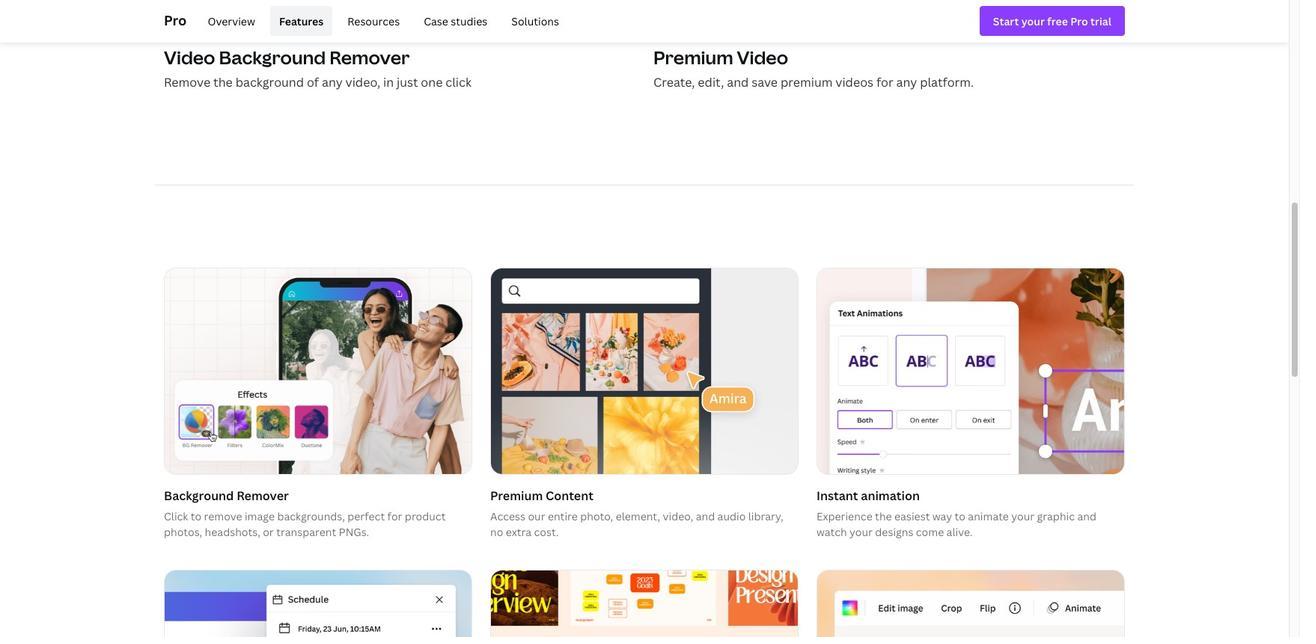 Task type: describe. For each thing, give the bounding box(es) containing it.
click to remove image backgrounds, perfect for product photos, headshots, or transparent pngs.
[[164, 510, 446, 540]]

backgrounds,
[[277, 510, 345, 524]]

1 vertical spatial remover
[[237, 488, 289, 504]]

save
[[752, 74, 778, 90]]

pro
[[164, 11, 187, 29]]

headshots,
[[205, 526, 260, 540]]

0 vertical spatial your
[[1011, 510, 1035, 524]]

photo,
[[580, 510, 613, 524]]

video background remover
[[164, 45, 410, 69]]

1 any from the left
[[322, 74, 343, 90]]

or
[[263, 526, 274, 540]]

resources
[[348, 14, 400, 28]]

0 vertical spatial background
[[219, 45, 326, 69]]

2 any from the left
[[896, 74, 917, 90]]

case
[[424, 14, 448, 28]]

easiest
[[894, 510, 930, 524]]

premium for premium content
[[490, 488, 543, 504]]

click
[[446, 74, 471, 90]]

remove
[[164, 74, 210, 90]]

remove
[[204, 510, 242, 524]]

pro element
[[164, 0, 1125, 42]]

background
[[236, 74, 304, 90]]

features
[[279, 14, 324, 28]]

just
[[397, 74, 418, 90]]

way
[[932, 510, 952, 524]]

library,
[[748, 510, 783, 524]]

and inside access our entire photo, element, video, and audio library, no extra cost.
[[696, 510, 715, 524]]

premium video
[[653, 45, 788, 69]]

perfect
[[347, 510, 385, 524]]

in
[[383, 74, 394, 90]]

come
[[916, 526, 944, 540]]

create, edit, and save premium videos for any platform.
[[653, 74, 974, 90]]

case studies link
[[415, 6, 497, 36]]

video, for content
[[663, 510, 693, 524]]

the for animation
[[875, 510, 892, 524]]

1 vertical spatial background
[[164, 488, 234, 504]]

alive.
[[947, 526, 973, 540]]

create,
[[653, 74, 695, 90]]

1 horizontal spatial and
[[727, 74, 749, 90]]

solutions
[[511, 14, 559, 28]]

1 horizontal spatial remover
[[329, 45, 410, 69]]

menu bar inside pro "element"
[[193, 6, 568, 36]]

animate
[[968, 510, 1009, 524]]

designs
[[875, 526, 913, 540]]

instant animation
[[817, 488, 920, 504]]

our
[[528, 510, 545, 524]]

pngs.
[[339, 526, 369, 540]]

overview link
[[199, 6, 264, 36]]



Task type: locate. For each thing, give the bounding box(es) containing it.
product
[[405, 510, 446, 524]]

video up remove
[[164, 45, 215, 69]]

any left platform.
[[896, 74, 917, 90]]

premium
[[653, 45, 733, 69], [490, 488, 543, 504]]

and left "save"
[[727, 74, 749, 90]]

to right click
[[191, 510, 201, 524]]

of
[[307, 74, 319, 90]]

for
[[876, 74, 893, 90], [387, 510, 402, 524]]

2 video from the left
[[737, 45, 788, 69]]

to inside experience the easiest way to animate your graphic and watch your designs come alive.
[[955, 510, 966, 524]]

1 horizontal spatial for
[[876, 74, 893, 90]]

edit,
[[698, 74, 724, 90]]

image
[[245, 510, 275, 524]]

any
[[322, 74, 343, 90], [896, 74, 917, 90]]

video,
[[345, 74, 380, 90], [663, 510, 693, 524]]

for for video
[[876, 74, 893, 90]]

1 vertical spatial for
[[387, 510, 402, 524]]

the right remove
[[213, 74, 233, 90]]

0 vertical spatial video,
[[345, 74, 380, 90]]

background
[[219, 45, 326, 69], [164, 488, 234, 504]]

1 horizontal spatial your
[[1011, 510, 1035, 524]]

premium content
[[490, 488, 593, 504]]

extra
[[506, 526, 531, 540]]

remover
[[329, 45, 410, 69], [237, 488, 289, 504]]

1 vertical spatial the
[[875, 510, 892, 524]]

your down experience at the right bottom
[[850, 526, 873, 540]]

and right graphic
[[1077, 510, 1096, 524]]

the inside experience the easiest way to animate your graphic and watch your designs come alive.
[[875, 510, 892, 524]]

0 vertical spatial remover
[[329, 45, 410, 69]]

1 vertical spatial your
[[850, 526, 873, 540]]

and inside experience the easiest way to animate your graphic and watch your designs come alive.
[[1077, 510, 1096, 524]]

2 horizontal spatial and
[[1077, 510, 1096, 524]]

access our entire photo, element, video, and audio library, no extra cost.
[[490, 510, 783, 540]]

video
[[164, 45, 215, 69], [737, 45, 788, 69]]

background up background
[[219, 45, 326, 69]]

for inside click to remove image backgrounds, perfect for product photos, headshots, or transparent pngs.
[[387, 510, 402, 524]]

1 video from the left
[[164, 45, 215, 69]]

0 horizontal spatial the
[[213, 74, 233, 90]]

1 to from the left
[[191, 510, 201, 524]]

your left graphic
[[1011, 510, 1035, 524]]

remover up 'in'
[[329, 45, 410, 69]]

to up alive.
[[955, 510, 966, 524]]

2 to from the left
[[955, 510, 966, 524]]

0 vertical spatial the
[[213, 74, 233, 90]]

to inside click to remove image backgrounds, perfect for product photos, headshots, or transparent pngs.
[[191, 510, 201, 524]]

0 horizontal spatial for
[[387, 510, 402, 524]]

0 horizontal spatial and
[[696, 510, 715, 524]]

platform.
[[920, 74, 974, 90]]

the for background
[[213, 74, 233, 90]]

access
[[490, 510, 525, 524]]

and
[[727, 74, 749, 90], [696, 510, 715, 524], [1077, 510, 1096, 524]]

1 horizontal spatial to
[[955, 510, 966, 524]]

premium
[[781, 74, 833, 90]]

0 horizontal spatial remover
[[237, 488, 289, 504]]

click
[[164, 510, 188, 524]]

video, right element,
[[663, 510, 693, 524]]

background up click
[[164, 488, 234, 504]]

experience the easiest way to animate your graphic and watch your designs come alive.
[[817, 510, 1096, 540]]

remove the background of any video, in just one click
[[164, 74, 471, 90]]

watch
[[817, 526, 847, 540]]

0 horizontal spatial video
[[164, 45, 215, 69]]

premium for premium video
[[653, 45, 733, 69]]

no
[[490, 526, 503, 540]]

one
[[421, 74, 443, 90]]

premium up 'edit,'
[[653, 45, 733, 69]]

any right of
[[322, 74, 343, 90]]

menu bar
[[193, 6, 568, 36]]

element,
[[616, 510, 660, 524]]

0 horizontal spatial to
[[191, 510, 201, 524]]

experience
[[817, 510, 873, 524]]

the
[[213, 74, 233, 90], [875, 510, 892, 524]]

0 horizontal spatial video,
[[345, 74, 380, 90]]

1 horizontal spatial video,
[[663, 510, 693, 524]]

0 horizontal spatial premium
[[490, 488, 543, 504]]

instant
[[817, 488, 858, 504]]

for right videos
[[876, 74, 893, 90]]

resources link
[[339, 6, 409, 36]]

background remover
[[164, 488, 289, 504]]

studies
[[451, 14, 488, 28]]

graphic
[[1037, 510, 1075, 524]]

case studies
[[424, 14, 488, 28]]

0 vertical spatial premium
[[653, 45, 733, 69]]

content
[[546, 488, 593, 504]]

1 horizontal spatial the
[[875, 510, 892, 524]]

cost.
[[534, 526, 559, 540]]

video up "save"
[[737, 45, 788, 69]]

0 horizontal spatial your
[[850, 526, 873, 540]]

1 horizontal spatial premium
[[653, 45, 733, 69]]

1 horizontal spatial any
[[896, 74, 917, 90]]

1 vertical spatial premium
[[490, 488, 543, 504]]

features link
[[270, 6, 333, 36]]

video, inside access our entire photo, element, video, and audio library, no extra cost.
[[663, 510, 693, 524]]

remover up image
[[237, 488, 289, 504]]

1 vertical spatial video,
[[663, 510, 693, 524]]

videos
[[836, 74, 874, 90]]

the up designs
[[875, 510, 892, 524]]

menu bar containing overview
[[193, 6, 568, 36]]

animation
[[861, 488, 920, 504]]

overview
[[208, 14, 255, 28]]

for right perfect
[[387, 510, 402, 524]]

audio
[[717, 510, 746, 524]]

video, for background
[[345, 74, 380, 90]]

photos,
[[164, 526, 202, 540]]

to
[[191, 510, 201, 524], [955, 510, 966, 524]]

for for remover
[[387, 510, 402, 524]]

1 horizontal spatial video
[[737, 45, 788, 69]]

solutions link
[[503, 6, 568, 36]]

video, left 'in'
[[345, 74, 380, 90]]

your
[[1011, 510, 1035, 524], [850, 526, 873, 540]]

entire
[[548, 510, 578, 524]]

premium up access
[[490, 488, 543, 504]]

and left audio
[[696, 510, 715, 524]]

0 horizontal spatial any
[[322, 74, 343, 90]]

0 vertical spatial for
[[876, 74, 893, 90]]

transparent
[[276, 526, 336, 540]]



Task type: vqa. For each thing, say whether or not it's contained in the screenshot.
the top for
yes



